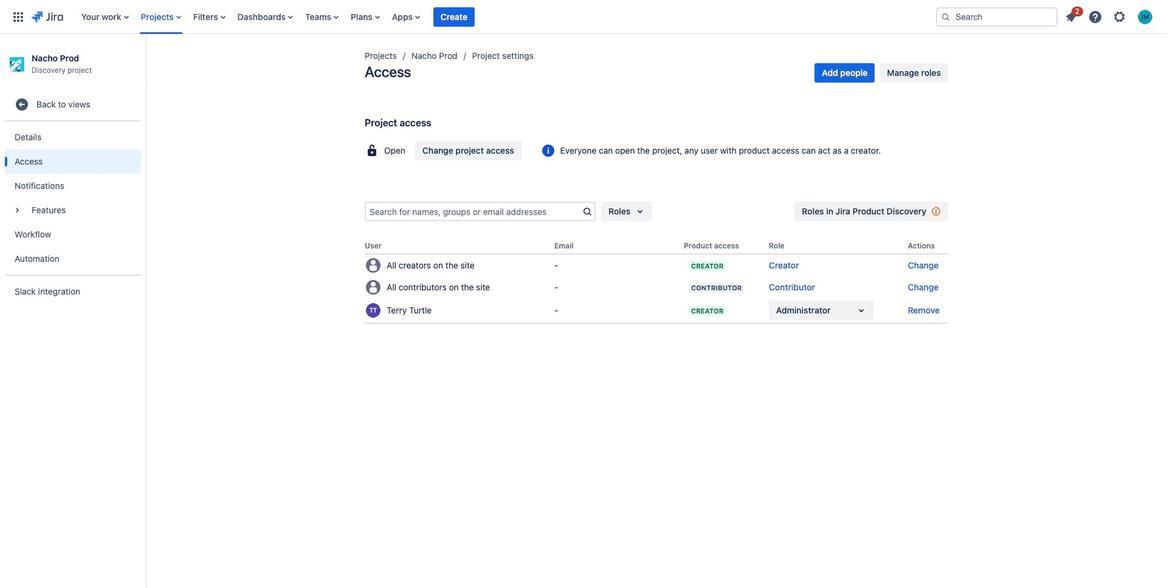 Task type: locate. For each thing, give the bounding box(es) containing it.
0 horizontal spatial list item
[[433, 0, 475, 34]]

info image
[[541, 143, 555, 158]]

search image
[[941, 12, 951, 22]]

notifications image
[[1064, 9, 1078, 24]]

jira image
[[32, 9, 63, 24], [32, 9, 63, 24]]

banner
[[0, 0, 1167, 34]]

group
[[5, 85, 141, 311], [5, 121, 141, 275]]

your profile and settings image
[[1138, 9, 1153, 24]]

list item
[[433, 0, 475, 34], [1060, 5, 1083, 26]]

appswitcher icon image
[[11, 9, 26, 24]]

None search field
[[936, 7, 1058, 26]]

primary element
[[7, 0, 926, 34]]

list
[[75, 0, 926, 34], [1060, 5, 1160, 28]]

0 horizontal spatial list
[[75, 0, 926, 34]]

open project icon image
[[365, 143, 379, 158]]



Task type: describe. For each thing, give the bounding box(es) containing it.
open roles dropdown image
[[854, 303, 869, 318]]

current project sidebar image
[[133, 49, 159, 73]]

2 group from the top
[[5, 121, 141, 275]]

settings image
[[1112, 9, 1127, 24]]

info icon image
[[929, 204, 943, 219]]

help image
[[1088, 9, 1103, 24]]

back to views image
[[15, 97, 29, 112]]

1 group from the top
[[5, 85, 141, 311]]

1 horizontal spatial list item
[[1060, 5, 1083, 26]]

Search for names, groups or email addresses field
[[366, 203, 580, 220]]

Search field
[[936, 7, 1058, 26]]

jira product discovery navigation element
[[0, 34, 146, 588]]

search image
[[580, 204, 594, 219]]

1 horizontal spatial list
[[1060, 5, 1160, 28]]



Task type: vqa. For each thing, say whether or not it's contained in the screenshot.
sidebar navigation image
no



